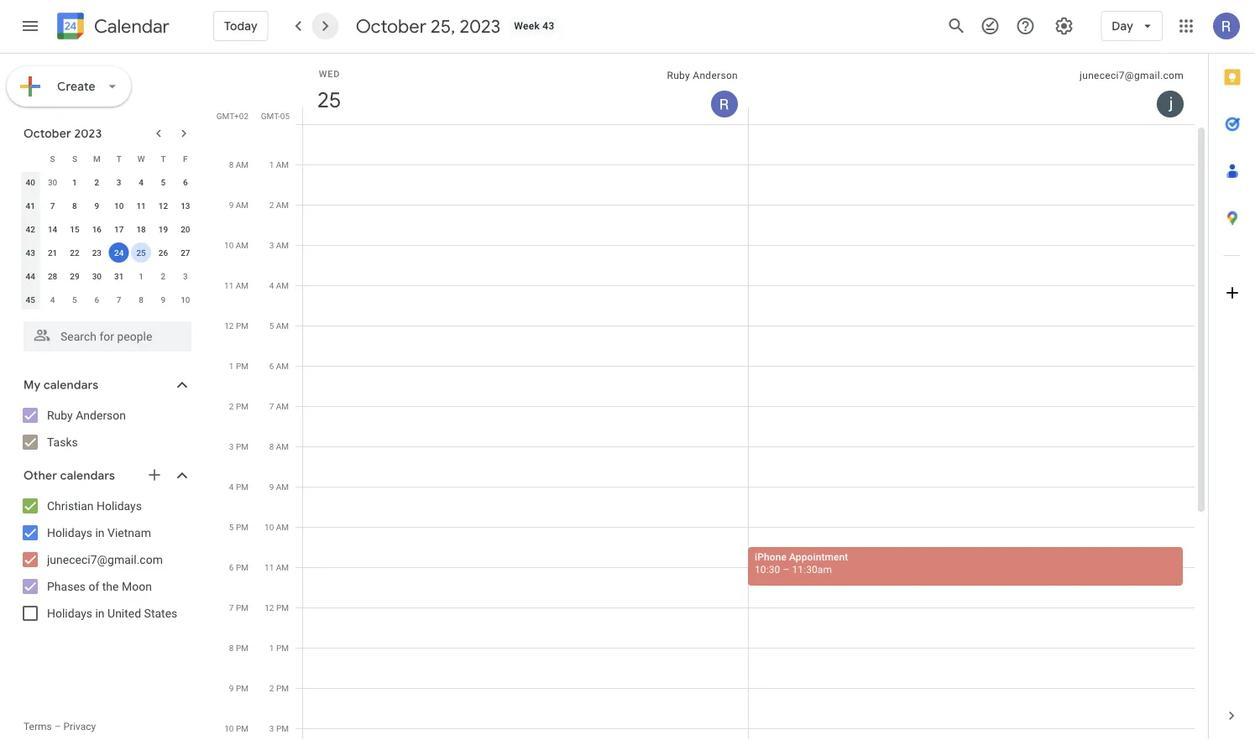 Task type: vqa. For each thing, say whether or not it's contained in the screenshot.


Task type: describe. For each thing, give the bounding box(es) containing it.
24, today element
[[109, 243, 129, 263]]

create
[[57, 79, 96, 94]]

am down 2 am
[[276, 240, 289, 250]]

vietnam
[[108, 526, 151, 540]]

11 inside october 2023 grid
[[136, 201, 146, 211]]

other calendars list
[[3, 493, 208, 627]]

gmt-
[[261, 111, 280, 121]]

calendar
[[94, 15, 170, 38]]

october 25, 2023
[[356, 14, 501, 38]]

row containing 40
[[19, 170, 197, 194]]

1 horizontal spatial 9 am
[[269, 482, 289, 492]]

2 down m
[[94, 177, 99, 187]]

0 vertical spatial 43
[[543, 20, 555, 32]]

15
[[70, 224, 79, 234]]

4 am
[[269, 280, 289, 291]]

holidays for holidays in vietnam
[[47, 526, 92, 540]]

10 right 27 element
[[224, 240, 234, 250]]

8 right f
[[229, 160, 234, 170]]

1 left '6 am'
[[229, 361, 234, 371]]

27
[[181, 248, 190, 258]]

ruby inside my calendars list
[[47, 409, 73, 422]]

2 right the 9 pm
[[269, 684, 274, 694]]

8 pm
[[229, 643, 249, 653]]

pm right 7 pm at the left bottom of page
[[276, 603, 289, 613]]

14 element
[[42, 219, 63, 239]]

pm right 8 pm
[[276, 643, 289, 653]]

2 vertical spatial 11
[[265, 563, 274, 573]]

pm right 10 pm
[[276, 724, 289, 734]]

14
[[48, 224, 57, 234]]

am up '6 am'
[[276, 321, 289, 331]]

4 for november 4 element
[[50, 295, 55, 305]]

in for vietnam
[[95, 526, 105, 540]]

28 element
[[42, 266, 63, 286]]

my calendars
[[24, 378, 99, 393]]

1 up 2 am
[[269, 160, 274, 170]]

13
[[181, 201, 190, 211]]

0 vertical spatial 10 am
[[224, 240, 249, 250]]

25 inside "wed 25"
[[316, 86, 340, 114]]

1 vertical spatial 12
[[224, 321, 234, 331]]

wednesday, october 25 element
[[310, 81, 348, 119]]

am up 7 am
[[276, 361, 289, 371]]

31
[[114, 271, 124, 281]]

pm left 7 am
[[236, 401, 249, 411]]

8 left november 9 element
[[139, 295, 144, 305]]

23
[[92, 248, 102, 258]]

cell containing iphone appointment
[[748, 124, 1195, 741]]

pm down 8 pm
[[236, 684, 249, 694]]

05
[[280, 111, 290, 121]]

1 horizontal spatial 10 am
[[265, 522, 289, 532]]

6 for 6 am
[[269, 361, 274, 371]]

1 vertical spatial 2023
[[74, 126, 102, 141]]

10 element
[[109, 196, 129, 216]]

15 element
[[65, 219, 85, 239]]

6 pm
[[229, 563, 249, 573]]

1 am
[[269, 160, 289, 170]]

october 2023
[[24, 126, 102, 141]]

am right 5 pm
[[276, 522, 289, 532]]

pm down 6 pm
[[236, 603, 249, 613]]

9 right the "13" element
[[229, 200, 234, 210]]

gmt-05
[[261, 111, 290, 121]]

1 vertical spatial –
[[54, 721, 61, 733]]

anderson inside 25 column header
[[693, 70, 738, 81]]

holidays in vietnam
[[47, 526, 151, 540]]

m
[[93, 154, 101, 164]]

terms
[[24, 721, 52, 733]]

9 left the november 10 element
[[161, 295, 166, 305]]

week
[[514, 20, 540, 32]]

am up 2 am
[[276, 160, 289, 170]]

28
[[48, 271, 57, 281]]

f
[[183, 154, 188, 164]]

16 element
[[87, 219, 107, 239]]

44
[[26, 271, 35, 281]]

calendar heading
[[91, 15, 170, 38]]

am left 1 am
[[236, 160, 249, 170]]

holidays for holidays in united states
[[47, 607, 92, 621]]

1 t from the left
[[116, 154, 122, 164]]

8 up the 9 pm
[[229, 643, 234, 653]]

12 inside october 2023 grid
[[159, 201, 168, 211]]

am left 4 am
[[236, 280, 249, 291]]

pm left '6 am'
[[236, 361, 249, 371]]

appointment
[[789, 551, 849, 563]]

23 element
[[87, 243, 107, 263]]

1 vertical spatial 8 am
[[269, 442, 289, 452]]

pm down 5 pm
[[236, 563, 249, 573]]

21 element
[[42, 243, 63, 263]]

gmt+02
[[216, 111, 249, 121]]

november 10 element
[[175, 290, 196, 310]]

other calendars button
[[3, 463, 208, 490]]

9 pm
[[229, 684, 249, 694]]

row group inside october 2023 grid
[[19, 170, 197, 312]]

5 for 5 pm
[[229, 522, 234, 532]]

terms – privacy
[[24, 721, 96, 733]]

25 column header
[[302, 54, 749, 124]]

3 right "november 2" element
[[183, 271, 188, 281]]

25 grid
[[215, 54, 1208, 741]]

21
[[48, 248, 57, 258]]

anderson inside my calendars list
[[76, 409, 126, 422]]

pm up the 9 pm
[[236, 643, 249, 653]]

19
[[159, 224, 168, 234]]

22
[[70, 248, 79, 258]]

junececi7@gmail.com inside other calendars list
[[47, 553, 163, 567]]

6 down f
[[183, 177, 188, 187]]

row containing 45
[[19, 288, 197, 312]]

3 right 10 pm
[[269, 724, 274, 734]]

2 am
[[269, 200, 289, 210]]

october for october 25, 2023
[[356, 14, 427, 38]]

9 left 10 'element'
[[94, 201, 99, 211]]

christian
[[47, 499, 94, 513]]

43 inside october 2023 grid
[[26, 248, 35, 258]]

pm left 5 am
[[236, 321, 249, 331]]

22 element
[[65, 243, 85, 263]]

17
[[114, 224, 124, 234]]

8 down 7 am
[[269, 442, 274, 452]]

0 vertical spatial holidays
[[97, 499, 142, 513]]

20 element
[[175, 219, 196, 239]]

row containing 41
[[19, 194, 197, 217]]

am right 4 pm
[[276, 482, 289, 492]]

united
[[108, 607, 141, 621]]

29 element
[[65, 266, 85, 286]]

0 vertical spatial 1 pm
[[229, 361, 249, 371]]

24 cell
[[108, 241, 130, 265]]

5 pm
[[229, 522, 249, 532]]

10 inside 'element'
[[114, 201, 124, 211]]

7 for 7 pm
[[229, 603, 234, 613]]

1 vertical spatial 12 pm
[[265, 603, 289, 613]]

10 down the 9 pm
[[224, 724, 234, 734]]

4 for 4 am
[[269, 280, 274, 291]]

0 vertical spatial 9 am
[[229, 200, 249, 210]]

privacy
[[63, 721, 96, 733]]

ruby inside 25 column header
[[667, 70, 690, 81]]

w
[[137, 154, 145, 164]]

other
[[24, 469, 57, 484]]

29
[[70, 271, 79, 281]]

phases
[[47, 580, 86, 594]]

november 5 element
[[65, 290, 85, 310]]

am up 3 am
[[276, 200, 289, 210]]

christian holidays
[[47, 499, 142, 513]]

pm right the 9 pm
[[276, 684, 289, 694]]

26
[[159, 248, 168, 258]]

8 up 15 element at the top of the page
[[72, 201, 77, 211]]

18
[[136, 224, 146, 234]]

november 3 element
[[175, 266, 196, 286]]

today
[[224, 18, 258, 34]]

september 30 element
[[42, 172, 63, 192]]

4 up 11 element
[[139, 177, 144, 187]]

am down '6 am'
[[276, 401, 289, 411]]

tasks
[[47, 435, 78, 449]]

row containing 42
[[19, 217, 197, 241]]

november 1 element
[[131, 266, 151, 286]]

pm down the 9 pm
[[236, 724, 249, 734]]

wed
[[319, 68, 340, 79]]



Task type: locate. For each thing, give the bounding box(es) containing it.
9 up 10 pm
[[229, 684, 234, 694]]

calendars right my
[[44, 378, 99, 393]]

10 left 11 element
[[114, 201, 124, 211]]

october up september 30 element
[[24, 126, 71, 141]]

– right the terms link
[[54, 721, 61, 733]]

30 element
[[87, 266, 107, 286]]

am down 3 am
[[276, 280, 289, 291]]

october for october 2023
[[24, 126, 71, 141]]

3 down 2 am
[[269, 240, 274, 250]]

states
[[144, 607, 177, 621]]

holidays down christian
[[47, 526, 92, 540]]

8 am left 1 am
[[229, 160, 249, 170]]

1 vertical spatial 11 am
[[265, 563, 289, 573]]

1 pm
[[229, 361, 249, 371], [269, 643, 289, 653]]

1 horizontal spatial ruby anderson
[[667, 70, 738, 81]]

9 am
[[229, 200, 249, 210], [269, 482, 289, 492]]

2 t from the left
[[161, 154, 166, 164]]

calendars for my calendars
[[44, 378, 99, 393]]

2 vertical spatial 12
[[265, 603, 274, 613]]

0 vertical spatial 8 am
[[229, 160, 249, 170]]

ruby
[[667, 70, 690, 81], [47, 409, 73, 422]]

3 pm right 10 pm
[[269, 724, 289, 734]]

0 vertical spatial 11
[[136, 201, 146, 211]]

1 vertical spatial 30
[[92, 271, 102, 281]]

1 vertical spatial 3 pm
[[269, 724, 289, 734]]

am
[[236, 160, 249, 170], [276, 160, 289, 170], [236, 200, 249, 210], [276, 200, 289, 210], [236, 240, 249, 250], [276, 240, 289, 250], [236, 280, 249, 291], [276, 280, 289, 291], [276, 321, 289, 331], [276, 361, 289, 371], [276, 401, 289, 411], [276, 442, 289, 452], [276, 482, 289, 492], [276, 522, 289, 532], [276, 563, 289, 573]]

holidays down phases
[[47, 607, 92, 621]]

12 element
[[153, 196, 173, 216]]

11 am
[[224, 280, 249, 291], [265, 563, 289, 573]]

6 up 7 am
[[269, 361, 274, 371]]

8 am
[[229, 160, 249, 170], [269, 442, 289, 452]]

1 horizontal spatial t
[[161, 154, 166, 164]]

5 for november 5 element
[[72, 295, 77, 305]]

42
[[26, 224, 35, 234]]

my calendars list
[[3, 402, 208, 456]]

am right 6 pm
[[276, 563, 289, 573]]

2 cell from the left
[[748, 124, 1195, 741]]

1 horizontal spatial 11 am
[[265, 563, 289, 573]]

6 for november 6 element
[[94, 295, 99, 305]]

19 element
[[153, 219, 173, 239]]

4 up 5 pm
[[229, 482, 234, 492]]

7 am
[[269, 401, 289, 411]]

25,
[[431, 14, 455, 38]]

12 pm
[[224, 321, 249, 331], [265, 603, 289, 613]]

27 element
[[175, 243, 196, 263]]

0 vertical spatial ruby
[[667, 70, 690, 81]]

0 horizontal spatial t
[[116, 154, 122, 164]]

5 am
[[269, 321, 289, 331]]

1 right september 30 element
[[72, 177, 77, 187]]

1 horizontal spatial ruby
[[667, 70, 690, 81]]

october
[[356, 14, 427, 38], [24, 126, 71, 141]]

0 horizontal spatial anderson
[[76, 409, 126, 422]]

ruby anderson inside 25 column header
[[667, 70, 738, 81]]

5 up '6 am'
[[269, 321, 274, 331]]

october left 25,
[[356, 14, 427, 38]]

5
[[161, 177, 166, 187], [72, 295, 77, 305], [269, 321, 274, 331], [229, 522, 234, 532]]

5 down 4 pm
[[229, 522, 234, 532]]

11 right 10 'element'
[[136, 201, 146, 211]]

17 element
[[109, 219, 129, 239]]

holidays in united states
[[47, 607, 177, 621]]

0 vertical spatial 2023
[[460, 14, 501, 38]]

3 up 10 'element'
[[117, 177, 121, 187]]

in left 'united'
[[95, 607, 105, 621]]

11:30am
[[792, 564, 832, 576]]

2 right "november 1" element
[[161, 271, 166, 281]]

40
[[26, 177, 35, 187]]

11 right 6 pm
[[265, 563, 274, 573]]

2023 right 25,
[[460, 14, 501, 38]]

1 horizontal spatial s
[[72, 154, 77, 164]]

2 pm left 7 am
[[229, 401, 249, 411]]

ruby anderson inside my calendars list
[[47, 409, 126, 422]]

6 for 6 pm
[[229, 563, 234, 573]]

0 horizontal spatial 2 pm
[[229, 401, 249, 411]]

s up september 30 element
[[50, 154, 55, 164]]

0 horizontal spatial ruby
[[47, 409, 73, 422]]

6 right november 5 element
[[94, 295, 99, 305]]

pm up 4 pm
[[236, 442, 249, 452]]

0 horizontal spatial october
[[24, 126, 71, 141]]

1 vertical spatial ruby anderson
[[47, 409, 126, 422]]

10 right 5 pm
[[265, 522, 274, 532]]

november 9 element
[[153, 290, 173, 310]]

the
[[102, 580, 119, 594]]

24
[[114, 248, 124, 258]]

10 pm
[[224, 724, 249, 734]]

wed 25
[[316, 68, 340, 114]]

0 horizontal spatial 8 am
[[229, 160, 249, 170]]

25 element
[[131, 243, 151, 263]]

0 horizontal spatial 11 am
[[224, 280, 249, 291]]

in for united
[[95, 607, 105, 621]]

in down christian holidays
[[95, 526, 105, 540]]

1 vertical spatial 10 am
[[265, 522, 289, 532]]

0 horizontal spatial 1 pm
[[229, 361, 249, 371]]

0 horizontal spatial 11
[[136, 201, 146, 211]]

11 right november 3 element
[[224, 280, 234, 291]]

other calendars
[[24, 469, 115, 484]]

day button
[[1101, 6, 1163, 46]]

0 vertical spatial 25
[[316, 86, 340, 114]]

add other calendars image
[[146, 467, 163, 484]]

calendar element
[[54, 9, 170, 46]]

1 vertical spatial anderson
[[76, 409, 126, 422]]

0 horizontal spatial junececi7@gmail.com
[[47, 553, 163, 567]]

row group
[[19, 170, 197, 312]]

calendars for other calendars
[[60, 469, 115, 484]]

iphone appointment 10:30 – 11:30am
[[755, 551, 849, 576]]

cell
[[303, 124, 749, 741], [748, 124, 1195, 741]]

45
[[26, 295, 35, 305]]

0 vertical spatial 12
[[159, 201, 168, 211]]

moon
[[122, 580, 152, 594]]

10 right november 9 element
[[181, 295, 190, 305]]

Search for people text field
[[34, 322, 181, 352]]

0 horizontal spatial 9 am
[[229, 200, 249, 210]]

0 horizontal spatial s
[[50, 154, 55, 164]]

0 vertical spatial 3 pm
[[229, 442, 249, 452]]

1 horizontal spatial 2 pm
[[269, 684, 289, 694]]

30 right the 40
[[48, 177, 57, 187]]

0 horizontal spatial 12
[[159, 201, 168, 211]]

1
[[269, 160, 274, 170], [72, 177, 77, 187], [139, 271, 144, 281], [229, 361, 234, 371], [269, 643, 274, 653]]

pm up 5 pm
[[236, 482, 249, 492]]

11 am left 4 am
[[224, 280, 249, 291]]

7 for 7 am
[[269, 401, 274, 411]]

1 horizontal spatial 8 am
[[269, 442, 289, 452]]

am left 3 am
[[236, 240, 249, 250]]

iphone
[[755, 551, 787, 563]]

2 vertical spatial holidays
[[47, 607, 92, 621]]

43 left 21
[[26, 248, 35, 258]]

row containing 43
[[19, 241, 197, 265]]

9 am left 2 am
[[229, 200, 249, 210]]

30 for september 30 element
[[48, 177, 57, 187]]

4 inside november 4 element
[[50, 295, 55, 305]]

1 in from the top
[[95, 526, 105, 540]]

junececi7@gmail.com inside junececi7@gmail.com column header
[[1080, 70, 1184, 81]]

1 horizontal spatial anderson
[[693, 70, 738, 81]]

of
[[89, 580, 99, 594]]

25 cell
[[130, 241, 152, 265]]

my calendars button
[[3, 372, 208, 399]]

7 right 41
[[50, 201, 55, 211]]

3 pm
[[229, 442, 249, 452], [269, 724, 289, 734]]

november 2 element
[[153, 266, 173, 286]]

0 vertical spatial 30
[[48, 177, 57, 187]]

privacy link
[[63, 721, 96, 733]]

1 horizontal spatial 12 pm
[[265, 603, 289, 613]]

3 pm up 4 pm
[[229, 442, 249, 452]]

0 vertical spatial calendars
[[44, 378, 99, 393]]

1 vertical spatial 1 pm
[[269, 643, 289, 653]]

october 2023 grid
[[16, 147, 197, 312]]

1 vertical spatial 43
[[26, 248, 35, 258]]

1 horizontal spatial –
[[783, 564, 790, 576]]

1 vertical spatial junececi7@gmail.com
[[47, 553, 163, 567]]

2 s from the left
[[72, 154, 77, 164]]

0 vertical spatial anderson
[[693, 70, 738, 81]]

junececi7@gmail.com down day dropdown button at top right
[[1080, 70, 1184, 81]]

t
[[116, 154, 122, 164], [161, 154, 166, 164]]

1 horizontal spatial 11
[[224, 280, 234, 291]]

1 horizontal spatial 3 pm
[[269, 724, 289, 734]]

5 up 12 element
[[161, 177, 166, 187]]

pm down 4 pm
[[236, 522, 249, 532]]

1 vertical spatial calendars
[[60, 469, 115, 484]]

12 right 7 pm at the left bottom of page
[[265, 603, 274, 613]]

7 down '6 am'
[[269, 401, 274, 411]]

31 element
[[109, 266, 129, 286]]

row containing 44
[[19, 265, 197, 288]]

junececi7@gmail.com up 'phases of the moon'
[[47, 553, 163, 567]]

2 left 7 am
[[229, 401, 234, 411]]

0 vertical spatial –
[[783, 564, 790, 576]]

9
[[229, 200, 234, 210], [94, 201, 99, 211], [161, 295, 166, 305], [269, 482, 274, 492], [229, 684, 234, 694]]

0 vertical spatial ruby anderson
[[667, 70, 738, 81]]

18 element
[[131, 219, 151, 239]]

week 43
[[514, 20, 555, 32]]

41
[[26, 201, 35, 211]]

0 horizontal spatial 25
[[136, 248, 146, 258]]

calendars inside dropdown button
[[60, 469, 115, 484]]

7
[[50, 201, 55, 211], [117, 295, 121, 305], [269, 401, 274, 411], [229, 603, 234, 613]]

1 horizontal spatial junececi7@gmail.com
[[1080, 70, 1184, 81]]

holidays
[[97, 499, 142, 513], [47, 526, 92, 540], [47, 607, 92, 621]]

26 element
[[153, 243, 173, 263]]

row group containing 40
[[19, 170, 197, 312]]

0 horizontal spatial –
[[54, 721, 61, 733]]

2 horizontal spatial 11
[[265, 563, 274, 573]]

10 am right 5 pm
[[265, 522, 289, 532]]

16
[[92, 224, 102, 234]]

4 for 4 pm
[[229, 482, 234, 492]]

row containing s
[[19, 147, 197, 170]]

9 right 4 pm
[[269, 482, 274, 492]]

20
[[181, 224, 190, 234]]

0 horizontal spatial 3 pm
[[229, 442, 249, 452]]

phases of the moon
[[47, 580, 152, 594]]

november 8 element
[[131, 290, 151, 310]]

None search field
[[0, 315, 208, 352]]

– right '10:30'
[[783, 564, 790, 576]]

row inside 25 grid
[[296, 124, 1195, 741]]

0 vertical spatial junececi7@gmail.com
[[1080, 70, 1184, 81]]

s
[[50, 154, 55, 164], [72, 154, 77, 164]]

november 4 element
[[42, 290, 63, 310]]

6 am
[[269, 361, 289, 371]]

am down 7 am
[[276, 442, 289, 452]]

30 right 29 element
[[92, 271, 102, 281]]

settings menu image
[[1054, 16, 1074, 36]]

2023
[[460, 14, 501, 38], [74, 126, 102, 141]]

am left 2 am
[[236, 200, 249, 210]]

7 pm
[[229, 603, 249, 613]]

0 vertical spatial 12 pm
[[224, 321, 249, 331]]

1 pm right 8 pm
[[269, 643, 289, 653]]

11 element
[[131, 196, 151, 216]]

pm
[[236, 321, 249, 331], [236, 361, 249, 371], [236, 401, 249, 411], [236, 442, 249, 452], [236, 482, 249, 492], [236, 522, 249, 532], [236, 563, 249, 573], [236, 603, 249, 613], [276, 603, 289, 613], [236, 643, 249, 653], [276, 643, 289, 653], [236, 684, 249, 694], [276, 684, 289, 694], [236, 724, 249, 734], [276, 724, 289, 734]]

5 for 5 am
[[269, 321, 274, 331]]

3 am
[[269, 240, 289, 250]]

0 horizontal spatial 43
[[26, 248, 35, 258]]

2 horizontal spatial 12
[[265, 603, 274, 613]]

1 vertical spatial october
[[24, 126, 71, 141]]

1 vertical spatial 9 am
[[269, 482, 289, 492]]

0 vertical spatial october
[[356, 14, 427, 38]]

terms link
[[24, 721, 52, 733]]

1 cell from the left
[[303, 124, 749, 741]]

0 horizontal spatial 10 am
[[224, 240, 249, 250]]

1 vertical spatial 25
[[136, 248, 146, 258]]

my
[[24, 378, 41, 393]]

1 horizontal spatial 2023
[[460, 14, 501, 38]]

12 right 11 element
[[159, 201, 168, 211]]

12
[[159, 201, 168, 211], [224, 321, 234, 331], [265, 603, 274, 613]]

t right the w
[[161, 154, 166, 164]]

3 up 4 pm
[[229, 442, 234, 452]]

25 down wed
[[316, 86, 340, 114]]

anderson
[[693, 70, 738, 81], [76, 409, 126, 422]]

junececi7@gmail.com
[[1080, 70, 1184, 81], [47, 553, 163, 567]]

4 pm
[[229, 482, 249, 492]]

10:30
[[755, 564, 780, 576]]

8 am down 7 am
[[269, 442, 289, 452]]

november 7 element
[[109, 290, 129, 310]]

ruby anderson
[[667, 70, 738, 81], [47, 409, 126, 422]]

1 horizontal spatial 1 pm
[[269, 643, 289, 653]]

7 for the november 7 element
[[117, 295, 121, 305]]

0 vertical spatial 11 am
[[224, 280, 249, 291]]

– inside iphone appointment 10:30 – 11:30am
[[783, 564, 790, 576]]

1 vertical spatial ruby
[[47, 409, 73, 422]]

–
[[783, 564, 790, 576], [54, 721, 61, 733]]

43 right week
[[543, 20, 555, 32]]

7 down 6 pm
[[229, 603, 234, 613]]

0 horizontal spatial ruby anderson
[[47, 409, 126, 422]]

1 vertical spatial 2 pm
[[269, 684, 289, 694]]

25 inside cell
[[136, 248, 146, 258]]

6 down 5 pm
[[229, 563, 234, 573]]

day
[[1112, 18, 1134, 34]]

1 s from the left
[[50, 154, 55, 164]]

main drawer image
[[20, 16, 40, 36]]

6 inside november 6 element
[[94, 295, 99, 305]]

10 am left 3 am
[[224, 240, 249, 250]]

row containing iphone appointment
[[296, 124, 1195, 741]]

junececi7@gmail.com column header
[[748, 54, 1195, 124]]

1 right 31 element
[[139, 271, 144, 281]]

1 vertical spatial in
[[95, 607, 105, 621]]

1 horizontal spatial 12
[[224, 321, 234, 331]]

0 vertical spatial in
[[95, 526, 105, 540]]

1 right 8 pm
[[269, 643, 274, 653]]

calendars up christian holidays
[[60, 469, 115, 484]]

0 horizontal spatial 30
[[48, 177, 57, 187]]

1 pm left '6 am'
[[229, 361, 249, 371]]

2 in from the top
[[95, 607, 105, 621]]

0 horizontal spatial 12 pm
[[224, 321, 249, 331]]

row
[[296, 124, 1195, 741], [19, 147, 197, 170], [19, 170, 197, 194], [19, 194, 197, 217], [19, 217, 197, 241], [19, 241, 197, 265], [19, 265, 197, 288], [19, 288, 197, 312]]

calendars
[[44, 378, 99, 393], [60, 469, 115, 484]]

calendars inside dropdown button
[[44, 378, 99, 393]]

1 horizontal spatial october
[[356, 14, 427, 38]]

t right m
[[116, 154, 122, 164]]

13 element
[[175, 196, 196, 216]]

12 pm left 5 am
[[224, 321, 249, 331]]

11
[[136, 201, 146, 211], [224, 280, 234, 291], [265, 563, 274, 573]]

30 for "30" element
[[92, 271, 102, 281]]

4 down 3 am
[[269, 280, 274, 291]]

1 vertical spatial 11
[[224, 280, 234, 291]]

1 vertical spatial holidays
[[47, 526, 92, 540]]

holidays up the vietnam
[[97, 499, 142, 513]]

in
[[95, 526, 105, 540], [95, 607, 105, 621]]

1 horizontal spatial 25
[[316, 86, 340, 114]]

1 horizontal spatial 30
[[92, 271, 102, 281]]

0 horizontal spatial 2023
[[74, 126, 102, 141]]

0 vertical spatial 2 pm
[[229, 401, 249, 411]]

tab list
[[1209, 54, 1255, 693]]

2 up 3 am
[[269, 200, 274, 210]]

s left m
[[72, 154, 77, 164]]

1 horizontal spatial 43
[[543, 20, 555, 32]]

november 6 element
[[87, 290, 107, 310]]

25
[[316, 86, 340, 114], [136, 248, 146, 258]]

today button
[[213, 6, 268, 46]]

25 right the 24, today element
[[136, 248, 146, 258]]

10
[[114, 201, 124, 211], [224, 240, 234, 250], [181, 295, 190, 305], [265, 522, 274, 532], [224, 724, 234, 734]]

create button
[[7, 66, 131, 107]]

8
[[229, 160, 234, 170], [72, 201, 77, 211], [139, 295, 144, 305], [269, 442, 274, 452], [229, 643, 234, 653]]



